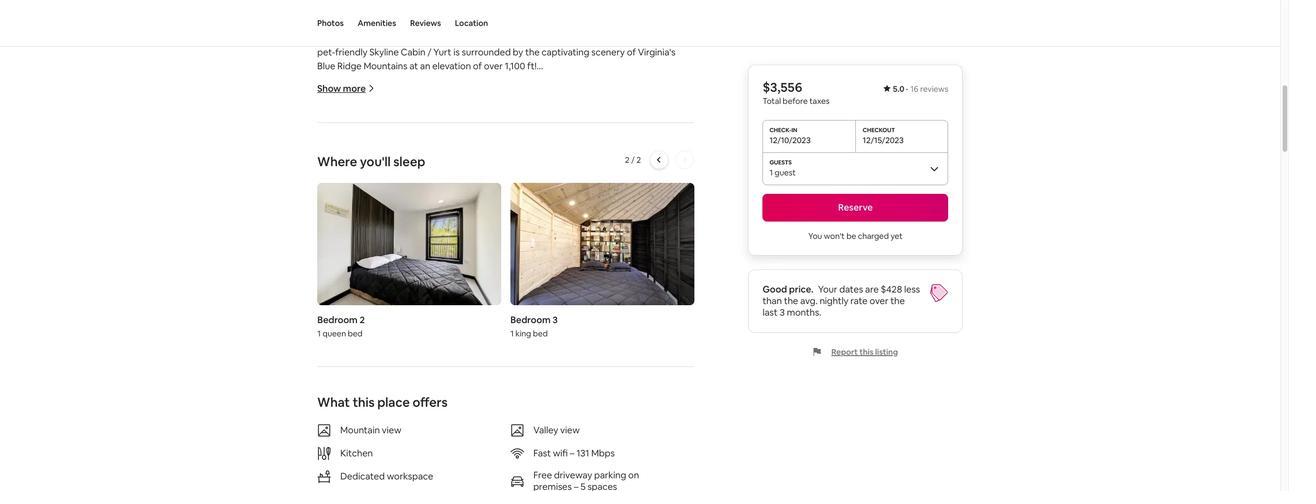 Task type: describe. For each thing, give the bounding box(es) containing it.
16
[[911, 84, 919, 94]]

report this listing button
[[813, 347, 898, 357]]

what
[[317, 394, 350, 410]]

12/15/2023
[[863, 135, 904, 145]]

1 the from the left
[[784, 295, 798, 307]]

fast wifi – 131 mbps
[[534, 447, 615, 459]]

your
[[818, 283, 838, 295]]

bed for 3
[[533, 328, 548, 339]]

view for valley view
[[561, 424, 580, 436]]

charged
[[858, 231, 889, 241]]

location
[[455, 18, 488, 28]]

0 vertical spatial –
[[570, 447, 575, 459]]

show more
[[317, 82, 366, 94]]

1 for bedroom 3
[[511, 328, 514, 339]]

2 inside bedroom 2 1 queen bed
[[360, 314, 365, 326]]

amenities button
[[358, 0, 396, 46]]

mountain view
[[340, 424, 402, 436]]

reviews
[[921, 84, 949, 94]]

mountain
[[340, 424, 380, 436]]

5.0
[[893, 84, 905, 94]]

what this place offers
[[317, 394, 448, 410]]

last
[[763, 306, 778, 319]]

parking
[[595, 469, 627, 481]]

1 guest
[[770, 167, 796, 178]]

2 horizontal spatial 2
[[637, 154, 641, 165]]

reserve
[[838, 201, 873, 214]]

reviews button
[[410, 0, 441, 46]]

show more button
[[317, 82, 375, 94]]

$3,556 total before taxes
[[763, 79, 830, 106]]

dedicated workspace
[[340, 470, 434, 482]]

photos button
[[317, 0, 344, 46]]

131
[[577, 447, 590, 459]]

queen
[[323, 328, 346, 339]]

you won't be charged yet
[[809, 231, 903, 241]]

location button
[[455, 0, 488, 46]]

driveway
[[554, 469, 593, 481]]

view for mountain view
[[382, 424, 402, 436]]

won't
[[824, 231, 845, 241]]

mbps
[[592, 447, 615, 459]]

kitchen
[[340, 447, 373, 459]]

5
[[581, 481, 586, 491]]

guest
[[775, 167, 796, 178]]

1 guest button
[[763, 152, 949, 185]]

·
[[906, 84, 908, 94]]

2 / 2
[[625, 154, 641, 165]]

bedroom 2 1 queen bed
[[318, 314, 365, 339]]

total
[[763, 96, 781, 106]]

$428
[[881, 283, 902, 295]]

photos
[[317, 18, 344, 28]]

3 inside the bedroom 3 1 king bed
[[553, 314, 558, 326]]

this for report
[[860, 347, 874, 357]]

report
[[832, 347, 858, 357]]

report this listing
[[832, 347, 898, 357]]

valley view
[[534, 424, 580, 436]]

avg.
[[800, 295, 818, 307]]

spaces
[[588, 481, 617, 491]]

bedroom 3 1 king bed
[[511, 314, 558, 339]]



Task type: locate. For each thing, give the bounding box(es) containing it.
2 horizontal spatial 1
[[770, 167, 773, 178]]

bed
[[348, 328, 363, 339], [533, 328, 548, 339]]

1 for bedroom 2
[[318, 328, 321, 339]]

workspace
[[387, 470, 434, 482]]

on
[[629, 469, 640, 481]]

bedroom for bedroom 2
[[318, 314, 358, 326]]

1 horizontal spatial 3
[[780, 306, 785, 319]]

– left 5
[[574, 481, 579, 491]]

the right over
[[891, 295, 905, 307]]

1 inside the bedroom 3 1 king bed
[[511, 328, 514, 339]]

2 bed from the left
[[533, 328, 548, 339]]

1 horizontal spatial view
[[561, 424, 580, 436]]

dedicated
[[340, 470, 385, 482]]

more
[[343, 82, 366, 94]]

nightly
[[820, 295, 849, 307]]

0 horizontal spatial 1
[[318, 328, 321, 339]]

$3,556
[[763, 79, 802, 95]]

be
[[847, 231, 856, 241]]

yet
[[891, 231, 903, 241]]

bedroom up queen
[[318, 314, 358, 326]]

3 inside your dates are $428 less than the avg. nightly rate over the last 3 months.
[[780, 306, 785, 319]]

0 horizontal spatial this
[[353, 394, 375, 410]]

1 inside bedroom 2 1 queen bed
[[318, 328, 321, 339]]

1 horizontal spatial bedroom
[[511, 314, 551, 326]]

bed right queen
[[348, 328, 363, 339]]

1 inside dropdown button
[[770, 167, 773, 178]]

bedroom inside the bedroom 3 1 king bed
[[511, 314, 551, 326]]

2 view from the left
[[561, 424, 580, 436]]

0 horizontal spatial bed
[[348, 328, 363, 339]]

fast
[[534, 447, 551, 459]]

bedroom 2 with large window and closet system - skyline yurt.jpg image
[[318, 183, 501, 305], [318, 183, 501, 305]]

the
[[784, 295, 798, 307], [891, 295, 905, 307]]

1 left guest
[[770, 167, 773, 178]]

0 horizontal spatial view
[[382, 424, 402, 436]]

good
[[763, 283, 787, 295]]

free
[[534, 469, 552, 481]]

1 left queen
[[318, 328, 321, 339]]

this for what
[[353, 394, 375, 410]]

5.0 · 16 reviews
[[893, 84, 949, 94]]

wifi
[[553, 447, 568, 459]]

valley
[[534, 424, 559, 436]]

12/10/2023
[[770, 135, 811, 145]]

view up fast wifi – 131 mbps
[[561, 424, 580, 436]]

– left 131
[[570, 447, 575, 459]]

1 vertical spatial –
[[574, 481, 579, 491]]

1
[[770, 167, 773, 178], [318, 328, 321, 339], [511, 328, 514, 339]]

amenities
[[358, 18, 396, 28]]

show
[[317, 82, 341, 94]]

where you'll sleep
[[317, 153, 426, 169]]

are
[[865, 283, 879, 295]]

than
[[763, 295, 782, 307]]

0 horizontal spatial bedroom
[[318, 314, 358, 326]]

offers
[[413, 394, 448, 410]]

price.
[[789, 283, 814, 295]]

3
[[780, 306, 785, 319], [553, 314, 558, 326]]

0 horizontal spatial the
[[784, 295, 798, 307]]

you'll
[[360, 153, 391, 169]]

your dates are $428 less than the avg. nightly rate over the last 3 months.
[[763, 283, 920, 319]]

bed for 2
[[348, 328, 363, 339]]

2 bedroom from the left
[[511, 314, 551, 326]]

bed inside bedroom 2 1 queen bed
[[348, 328, 363, 339]]

bedroom up king at the left bottom of the page
[[511, 314, 551, 326]]

2
[[625, 154, 630, 165], [637, 154, 641, 165], [360, 314, 365, 326]]

1 left king at the left bottom of the page
[[511, 328, 514, 339]]

this left listing
[[860, 347, 874, 357]]

1 horizontal spatial this
[[860, 347, 874, 357]]

months.
[[787, 306, 822, 319]]

1 bed from the left
[[348, 328, 363, 339]]

this up mountain
[[353, 394, 375, 410]]

/
[[632, 154, 635, 165]]

dates
[[840, 283, 863, 295]]

loft king-size sofa bed, privacy screen, hvac central air conditioning - skyline yurt.jpg image
[[511, 183, 695, 305], [511, 183, 695, 305]]

place
[[378, 394, 410, 410]]

0 horizontal spatial 2
[[360, 314, 365, 326]]

bedroom inside bedroom 2 1 queen bed
[[318, 314, 358, 326]]

where
[[317, 153, 357, 169]]

less
[[904, 283, 920, 295]]

1 horizontal spatial 1
[[511, 328, 514, 339]]

the left avg.
[[784, 295, 798, 307]]

reserve button
[[763, 194, 949, 222]]

where you'll sleep region
[[120, 150, 699, 343]]

1 view from the left
[[382, 424, 402, 436]]

view
[[382, 424, 402, 436], [561, 424, 580, 436]]

bed right king at the left bottom of the page
[[533, 328, 548, 339]]

0 vertical spatial this
[[860, 347, 874, 357]]

bedroom for bedroom 3
[[511, 314, 551, 326]]

–
[[570, 447, 575, 459], [574, 481, 579, 491]]

good price.
[[763, 283, 814, 295]]

1 bedroom from the left
[[318, 314, 358, 326]]

premises
[[534, 481, 572, 491]]

1 vertical spatial this
[[353, 394, 375, 410]]

taxes
[[810, 96, 830, 106]]

reviews
[[410, 18, 441, 28]]

you
[[809, 231, 822, 241]]

this
[[860, 347, 874, 357], [353, 394, 375, 410]]

2 the from the left
[[891, 295, 905, 307]]

bedroom
[[318, 314, 358, 326], [511, 314, 551, 326]]

rate
[[851, 295, 868, 307]]

bed inside the bedroom 3 1 king bed
[[533, 328, 548, 339]]

1 horizontal spatial the
[[891, 295, 905, 307]]

listing
[[875, 347, 898, 357]]

1 horizontal spatial 2
[[625, 154, 630, 165]]

free driveway parking on premises – 5 spaces
[[534, 469, 640, 491]]

over
[[870, 295, 889, 307]]

0 horizontal spatial 3
[[553, 314, 558, 326]]

1 horizontal spatial bed
[[533, 328, 548, 339]]

sleep
[[394, 153, 426, 169]]

king
[[516, 328, 532, 339]]

– inside free driveway parking on premises – 5 spaces
[[574, 481, 579, 491]]

view down place
[[382, 424, 402, 436]]

before
[[783, 96, 808, 106]]



Task type: vqa. For each thing, say whether or not it's contained in the screenshot.
Videos
no



